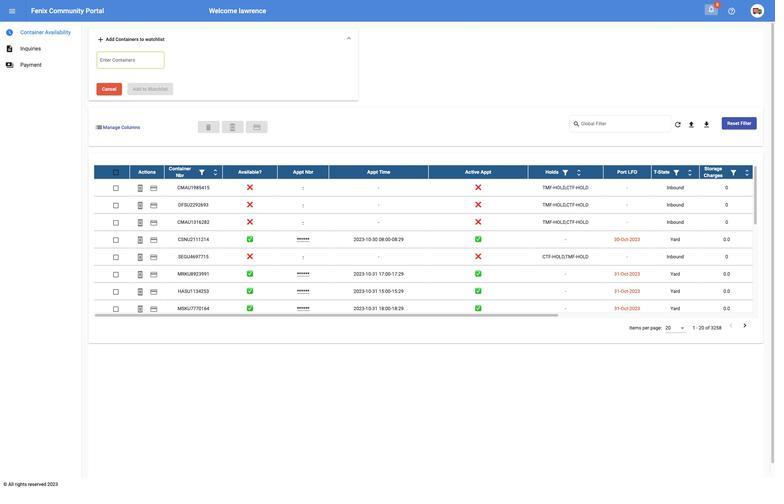 Task type: vqa. For each thing, say whether or not it's contained in the screenshot.
Unfold_More
yes



Task type: locate. For each thing, give the bounding box(es) containing it.
payment button for msku7770164
[[147, 302, 161, 316]]

no color image for msku7770164 payment button
[[150, 305, 158, 313]]

no color image containing add
[[97, 36, 105, 44]]

© all rights reserved 2023
[[3, 482, 58, 487]]

1 vertical spatial tmf-hold,ctf-hold
[[543, 202, 589, 208]]

actions column header
[[130, 166, 164, 179]]

1 oct- from the top
[[621, 237, 630, 242]]

filter_alt right the holds
[[562, 169, 570, 177]]

31
[[372, 272, 378, 277], [372, 289, 378, 294], [372, 306, 378, 312]]

no color image inside the file_upload button
[[688, 121, 696, 129]]

4 0 from the top
[[726, 254, 729, 260]]

lawrence
[[239, 7, 266, 15]]

to inside add add containers to watchlist
[[140, 37, 144, 42]]

31 for 15:00-
[[372, 289, 378, 294]]

4 unfold_more button from the left
[[741, 166, 754, 179]]

0 vertical spatial tmf-
[[543, 185, 554, 191]]

containers
[[116, 37, 139, 42]]

payment for hasu1134253
[[150, 288, 158, 296]]

4 10- from the top
[[366, 306, 373, 312]]

2 0 from the top
[[726, 202, 729, 208]]

2 - link from the top
[[303, 202, 304, 208]]

column header
[[164, 166, 223, 179], [528, 166, 604, 179], [652, 166, 700, 179], [700, 166, 755, 179]]

3 tmf-hold,ctf-hold from the top
[[543, 220, 589, 225]]

add left watchlist
[[133, 87, 141, 92]]

payment button for mrku8923991
[[147, 268, 161, 281]]

inquiries
[[20, 45, 41, 52]]

2023- left the 15:00-
[[354, 289, 366, 294]]

3 - link from the top
[[303, 220, 304, 225]]

2 2023- from the top
[[354, 272, 366, 277]]

2 31- from the top
[[615, 289, 621, 294]]

2 vertical spatial 31
[[372, 306, 378, 312]]

31- for 2023-10-31 18:00-18:29
[[615, 306, 621, 312]]

filter_alt up cmau1985415
[[198, 169, 206, 177]]

1 yard from the top
[[671, 237, 680, 242]]

0.0 for 2023-10-30 08:00-08:29
[[724, 237, 731, 242]]

appt time column header
[[329, 166, 429, 179]]

15:00-
[[379, 289, 392, 294]]

appt nbr column header
[[278, 166, 329, 179]]

no color image inside file_download button
[[703, 121, 711, 129]]

2 tmf-hold,ctf-hold from the top
[[543, 202, 589, 208]]

no color image containing notifications_none
[[708, 5, 716, 13]]

0.0 for 2023-10-31 17:00-17:29
[[724, 272, 731, 277]]

no color image for hasu1134253 payment button
[[150, 288, 158, 296]]

no color image containing file_download
[[703, 121, 711, 129]]

no color image for navigate_next button in the bottom of the page
[[741, 322, 749, 330]]

4 filter_alt from the left
[[730, 169, 738, 177]]

cancel button
[[97, 83, 122, 95]]

10- left 17:00-
[[366, 272, 373, 277]]

payment button for dfsu2292693
[[147, 198, 161, 212]]

10- for 15:00-
[[366, 289, 373, 294]]

1 0.0 from the top
[[724, 237, 731, 242]]

0 vertical spatial to
[[140, 37, 144, 42]]

no color image containing refresh
[[674, 121, 682, 129]]

3 ****** link from the top
[[297, 289, 310, 294]]

1 - link from the top
[[303, 185, 304, 191]]

2 10- from the top
[[366, 272, 373, 277]]

1 unfold_more from the left
[[212, 169, 220, 177]]

1 horizontal spatial appt
[[367, 170, 378, 175]]

2 appt from the left
[[367, 170, 378, 175]]

4 ****** link from the top
[[297, 306, 310, 312]]

csnu2111214
[[178, 237, 209, 242]]

31 left 17:00-
[[372, 272, 378, 277]]

grid containing filter_alt
[[94, 166, 758, 318]]

3 ****** from the top
[[297, 289, 310, 294]]

❌
[[247, 185, 253, 191], [475, 185, 482, 191], [247, 202, 253, 208], [475, 202, 482, 208], [247, 220, 253, 225], [475, 220, 482, 225], [247, 254, 253, 260], [475, 254, 482, 260]]

2 vertical spatial 31-
[[615, 306, 621, 312]]

no color image inside "navigate_before" button
[[727, 322, 736, 330]]

add add containers to watchlist
[[97, 36, 165, 44]]

container
[[20, 29, 44, 36], [169, 166, 191, 172]]

4 unfold_more from the left
[[744, 169, 752, 177]]

book_online button
[[222, 121, 244, 133], [134, 181, 147, 195], [134, 198, 147, 212], [134, 216, 147, 229], [134, 233, 147, 247], [134, 250, 147, 264], [134, 268, 147, 281], [134, 285, 147, 298], [134, 302, 147, 316]]

31-
[[615, 272, 621, 277], [615, 289, 621, 294], [615, 306, 621, 312]]

inbound
[[667, 185, 684, 191], [667, 202, 684, 208], [667, 220, 684, 225], [667, 254, 684, 260]]

no color image inside help_outline popup button
[[728, 7, 736, 15]]

3 yard from the top
[[671, 289, 680, 294]]

storage
[[705, 166, 723, 172]]

2 31 from the top
[[372, 289, 378, 294]]

3 appt from the left
[[481, 170, 492, 175]]

no color image containing unfold_more
[[686, 169, 694, 177]]

1 inbound from the top
[[667, 185, 684, 191]]

nbr inside container nbr
[[176, 173, 184, 178]]

4 yard from the top
[[671, 306, 680, 312]]

hold
[[577, 185, 589, 191], [577, 202, 589, 208], [577, 220, 589, 225], [577, 254, 589, 260]]

oct- for 15:29
[[621, 289, 630, 294]]

1 vertical spatial container
[[169, 166, 191, 172]]

2 unfold_more from the left
[[575, 169, 583, 177]]

filter
[[741, 121, 752, 126]]

1 ****** link from the top
[[297, 237, 310, 242]]

4 column header from the left
[[700, 166, 755, 179]]

4 ****** from the top
[[297, 306, 310, 312]]

4 0.0 from the top
[[724, 306, 731, 312]]

hold,ctf-
[[554, 185, 577, 191], [554, 202, 577, 208], [554, 220, 577, 225]]

hold for segu4697715
[[577, 254, 589, 260]]

active appt
[[465, 170, 492, 175]]

add
[[106, 37, 114, 42], [133, 87, 141, 92]]

0 horizontal spatial container
[[20, 29, 44, 36]]

3 31-oct-2023 from the top
[[615, 306, 641, 312]]

1 vertical spatial tmf-
[[543, 202, 554, 208]]

-
[[303, 185, 304, 191], [378, 185, 380, 191], [627, 185, 628, 191], [303, 202, 304, 208], [378, 202, 380, 208], [627, 202, 628, 208], [303, 220, 304, 225], [378, 220, 380, 225], [627, 220, 628, 225], [565, 237, 567, 242], [303, 254, 304, 260], [378, 254, 380, 260], [627, 254, 628, 260], [565, 272, 567, 277], [565, 289, 567, 294], [565, 306, 567, 312], [697, 326, 698, 331]]

filter_alt right state at the top right
[[673, 169, 681, 177]]

1 0 from the top
[[726, 185, 729, 191]]

3 inbound from the top
[[667, 220, 684, 225]]

2023 for 18:29
[[630, 306, 641, 312]]

add right add
[[106, 37, 114, 42]]

tmf- for dfsu2292693
[[543, 202, 554, 208]]

payment
[[253, 123, 261, 132], [150, 184, 158, 192], [150, 202, 158, 210], [150, 219, 158, 227], [150, 236, 158, 244], [150, 253, 158, 262], [150, 271, 158, 279], [150, 288, 158, 296], [150, 305, 158, 313]]

unfold_more for container nbr
[[212, 169, 220, 177]]

0 vertical spatial tmf-hold,ctf-hold
[[543, 185, 589, 191]]

1 appt from the left
[[293, 170, 304, 175]]

cmau1985415
[[178, 185, 210, 191]]

2023- for 2023-10-30 08:00-08:29
[[354, 237, 366, 242]]

17:00-
[[379, 272, 392, 277]]

4 2023- from the top
[[354, 306, 366, 312]]

2023- for 2023-10-31 18:00-18:29
[[354, 306, 366, 312]]

1 ****** from the top
[[297, 237, 310, 242]]

oct- for 18:29
[[621, 306, 630, 312]]

2 horizontal spatial appt
[[481, 170, 492, 175]]

no color image containing navigate_next
[[741, 322, 749, 330]]

unfold_more button for storage charges
[[741, 166, 754, 179]]

items per page:
[[630, 326, 662, 331]]

0 vertical spatial 31
[[372, 272, 378, 277]]

3 hold,ctf- from the top
[[554, 220, 577, 225]]

0 vertical spatial 31-oct-2023
[[615, 272, 641, 277]]

4 filter_alt button from the left
[[727, 166, 741, 179]]

navigation
[[0, 22, 81, 73]]

0 horizontal spatial 20
[[666, 326, 671, 331]]

15:29
[[392, 289, 404, 294]]

2023- left 17:00-
[[354, 272, 366, 277]]

no color image
[[8, 7, 16, 15], [728, 7, 736, 15], [5, 61, 14, 69], [703, 121, 711, 129], [95, 123, 103, 132], [229, 123, 237, 132], [198, 169, 206, 177], [212, 169, 220, 177], [562, 169, 570, 177], [575, 169, 583, 177], [730, 169, 738, 177], [744, 169, 752, 177], [150, 184, 158, 192], [136, 202, 144, 210], [150, 202, 158, 210], [150, 219, 158, 227], [136, 253, 144, 262], [136, 271, 144, 279], [150, 288, 158, 296], [150, 305, 158, 313], [727, 322, 736, 330], [741, 322, 749, 330]]

0 vertical spatial hold,ctf-
[[554, 185, 577, 191]]

yard for 2023-10-31 17:00-17:29
[[671, 272, 680, 277]]

3 10- from the top
[[366, 289, 373, 294]]

1 31 from the top
[[372, 272, 378, 277]]

- link
[[303, 185, 304, 191], [303, 202, 304, 208], [303, 220, 304, 225], [303, 254, 304, 260]]

2 column header from the left
[[528, 166, 604, 179]]

container for nbr
[[169, 166, 191, 172]]

0 horizontal spatial appt
[[293, 170, 304, 175]]

no color image for cmau1316282's payment button
[[150, 219, 158, 227]]

2 filter_alt from the left
[[562, 169, 570, 177]]

payment for csnu2111214
[[150, 236, 158, 244]]

navigate_next
[[741, 322, 749, 330]]

2 yard from the top
[[671, 272, 680, 277]]

book_online button for mrku8923991
[[134, 268, 147, 281]]

hold for dfsu2292693
[[577, 202, 589, 208]]

2 31-oct-2023 from the top
[[615, 289, 641, 294]]

add inside button
[[133, 87, 141, 92]]

1 10- from the top
[[366, 237, 373, 242]]

4 oct- from the top
[[621, 306, 630, 312]]

no color image for storage charges filter_alt popup button
[[730, 169, 738, 177]]

no color image containing navigate_before
[[727, 322, 736, 330]]

1 2023- from the top
[[354, 237, 366, 242]]

no color image for payment button related to dfsu2292693
[[150, 202, 158, 210]]

yard for 2023-10-30 08:00-08:29
[[671, 237, 680, 242]]

no color image inside refresh 'button'
[[674, 121, 682, 129]]

0.0
[[724, 237, 731, 242], [724, 272, 731, 277], [724, 289, 731, 294], [724, 306, 731, 312]]

3 unfold_more button from the left
[[684, 166, 697, 179]]

18:29
[[392, 306, 404, 312]]

filter_alt button for storage charges
[[727, 166, 741, 179]]

1 hold from the top
[[577, 185, 589, 191]]

1 filter_alt button from the left
[[195, 166, 209, 179]]

no color image containing help_outline
[[728, 7, 736, 15]]

2 vertical spatial tmf-hold,ctf-hold
[[543, 220, 589, 225]]

1 31- from the top
[[615, 272, 621, 277]]

delete
[[205, 123, 213, 132]]

31 left the 15:00-
[[372, 289, 378, 294]]

appt for appt time
[[367, 170, 378, 175]]

1 horizontal spatial nbr
[[305, 170, 314, 175]]

31 left 18:00-
[[372, 306, 378, 312]]

nbr inside column header
[[305, 170, 314, 175]]

filter_alt right storage charges
[[730, 169, 738, 177]]

3 31- from the top
[[615, 306, 621, 312]]

0 horizontal spatial add
[[106, 37, 114, 42]]

3 0.0 from the top
[[724, 289, 731, 294]]

18:00-
[[379, 306, 392, 312]]

3 2023- from the top
[[354, 289, 366, 294]]

****** for 2023-10-31 17:00-17:29
[[297, 272, 310, 277]]

2 filter_alt button from the left
[[559, 166, 572, 179]]

filter_alt
[[198, 169, 206, 177], [562, 169, 570, 177], [673, 169, 681, 177], [730, 169, 738, 177]]

no color image containing file_upload
[[688, 121, 696, 129]]

2023-10-31 17:00-17:29
[[354, 272, 404, 277]]

20 right page:
[[666, 326, 671, 331]]

no color image inside navigate_next button
[[741, 322, 749, 330]]

2023-
[[354, 237, 366, 242], [354, 272, 366, 277], [354, 289, 366, 294], [354, 306, 366, 312]]

charges
[[704, 173, 723, 178]]

tmf-hold,ctf-hold for cmau1985415
[[543, 185, 589, 191]]

7 row from the top
[[94, 266, 755, 283]]

no color image containing payments
[[5, 61, 14, 69]]

1 hold,ctf- from the top
[[554, 185, 577, 191]]

add to watchlist button
[[127, 83, 173, 95]]

no color image inside menu button
[[8, 7, 16, 15]]

no color image for payment button associated with cmau1985415
[[150, 184, 158, 192]]

tmf-hold,ctf-hold for dfsu2292693
[[543, 202, 589, 208]]

time
[[379, 170, 390, 175]]

inbound for dfsu2292693
[[667, 202, 684, 208]]

navigate_before button
[[725, 321, 738, 331]]

payment button
[[246, 121, 268, 133], [147, 181, 161, 195], [147, 198, 161, 212], [147, 216, 161, 229], [147, 233, 161, 247], [147, 250, 161, 264], [147, 268, 161, 281], [147, 285, 161, 298], [147, 302, 161, 316]]

- link for cmau1316282
[[303, 220, 304, 225]]

2 0.0 from the top
[[724, 272, 731, 277]]

4 inbound from the top
[[667, 254, 684, 260]]

1 vertical spatial 31-oct-2023
[[615, 289, 641, 294]]

****** link
[[297, 237, 310, 242], [297, 272, 310, 277], [297, 289, 310, 294], [297, 306, 310, 312]]

3 unfold_more from the left
[[686, 169, 694, 177]]

yard
[[671, 237, 680, 242], [671, 272, 680, 277], [671, 289, 680, 294], [671, 306, 680, 312]]

Global Watchlist Filter field
[[581, 122, 668, 128]]

2023
[[630, 237, 641, 242], [630, 272, 641, 277], [630, 289, 641, 294], [630, 306, 641, 312], [47, 482, 58, 487]]

payment button for hasu1134253
[[147, 285, 161, 298]]

0 vertical spatial 31-
[[615, 272, 621, 277]]

10-
[[366, 237, 373, 242], [366, 272, 373, 277], [366, 289, 373, 294], [366, 306, 373, 312]]

book_online button for dfsu2292693
[[134, 198, 147, 212]]

31-oct-2023 for 17:29
[[615, 272, 641, 277]]

filter_alt button
[[195, 166, 209, 179], [559, 166, 572, 179], [670, 166, 684, 179], [727, 166, 741, 179]]

1 row from the top
[[94, 166, 755, 179]]

2023- left 30
[[354, 237, 366, 242]]

2 hold,ctf- from the top
[[554, 202, 577, 208]]

navigate_next button
[[739, 321, 751, 331]]

2 hold from the top
[[577, 202, 589, 208]]

1 vertical spatial 31
[[372, 289, 378, 294]]

3 filter_alt button from the left
[[670, 166, 684, 179]]

0 horizontal spatial nbr
[[176, 173, 184, 178]]

watch_later
[[5, 28, 14, 37]]

0 vertical spatial container
[[20, 29, 44, 36]]

1 vertical spatial add
[[133, 87, 141, 92]]

2 vertical spatial hold,ctf-
[[554, 220, 577, 225]]

container up cmau1985415
[[169, 166, 191, 172]]

10- left 18:00-
[[366, 306, 373, 312]]

1 vertical spatial 31-
[[615, 289, 621, 294]]

1 horizontal spatial add
[[133, 87, 141, 92]]

payment for segu4697715
[[150, 253, 158, 262]]

4 hold from the top
[[577, 254, 589, 260]]

payment for cmau1316282
[[150, 219, 158, 227]]

1 vertical spatial to
[[143, 87, 147, 92]]

container up inquiries
[[20, 29, 44, 36]]

3 tmf- from the top
[[543, 220, 554, 225]]

tmf- for cmau1316282
[[543, 220, 554, 225]]

unfold_more button
[[209, 166, 222, 179], [572, 166, 586, 179], [684, 166, 697, 179], [741, 166, 754, 179]]

refresh button
[[671, 117, 685, 131]]

notifications_none button
[[705, 4, 719, 15]]

10- for 08:00-
[[366, 237, 373, 242]]

t-
[[654, 170, 658, 175]]

no color image containing menu
[[8, 7, 16, 15]]

10- left 08:00-
[[366, 237, 373, 242]]

2 tmf- from the top
[[543, 202, 554, 208]]

no color image
[[708, 5, 716, 13], [5, 28, 14, 37], [97, 36, 105, 44], [5, 45, 14, 53], [573, 120, 581, 128], [674, 121, 682, 129], [688, 121, 696, 129], [253, 123, 261, 132], [673, 169, 681, 177], [686, 169, 694, 177], [136, 184, 144, 192], [136, 219, 144, 227], [136, 236, 144, 244], [150, 236, 158, 244], [150, 253, 158, 262], [150, 271, 158, 279], [136, 288, 144, 296], [136, 305, 144, 313]]

2 vertical spatial tmf-
[[543, 220, 554, 225]]

1 tmf- from the top
[[543, 185, 554, 191]]

1 horizontal spatial 20
[[699, 326, 705, 331]]

book_online button for cmau1316282
[[134, 216, 147, 229]]

payment
[[20, 62, 42, 68]]

unfold_more button for t-state
[[684, 166, 697, 179]]

10- left the 15:00-
[[366, 289, 373, 294]]

1 tmf-hold,ctf-hold from the top
[[543, 185, 589, 191]]

2 unfold_more button from the left
[[572, 166, 586, 179]]

0 vertical spatial add
[[106, 37, 114, 42]]

book_online for csnu2111214
[[136, 236, 144, 244]]

no color image containing list
[[95, 123, 103, 132]]

1 horizontal spatial container
[[169, 166, 191, 172]]

2 ****** from the top
[[297, 272, 310, 277]]

2 vertical spatial 31-oct-2023
[[615, 306, 641, 312]]

20 left of
[[699, 326, 705, 331]]

1 31-oct-2023 from the top
[[615, 272, 641, 277]]

container nbr
[[169, 166, 191, 178]]

watchlist
[[148, 87, 168, 92]]

31 for 17:00-
[[372, 272, 378, 277]]

31-oct-2023 for 15:29
[[615, 289, 641, 294]]

no color image for "unfold_more" button associated with storage charges
[[744, 169, 752, 177]]

row
[[94, 166, 755, 179], [94, 179, 755, 197], [94, 197, 755, 214], [94, 214, 755, 231], [94, 231, 755, 249], [94, 249, 755, 266], [94, 266, 755, 283], [94, 283, 755, 300], [94, 300, 755, 318]]

1 unfold_more button from the left
[[209, 166, 222, 179]]

grid
[[94, 166, 758, 318]]

3 0 from the top
[[726, 220, 729, 225]]

2 oct- from the top
[[621, 272, 630, 277]]

2 ****** link from the top
[[297, 272, 310, 277]]

state
[[658, 170, 670, 175]]

filter_alt button for t-state
[[670, 166, 684, 179]]

3 oct- from the top
[[621, 289, 630, 294]]

None text field
[[100, 58, 161, 65]]

- link for dfsu2292693
[[303, 202, 304, 208]]

rights
[[15, 482, 27, 487]]

****** for 2023-10-30 08:00-08:29
[[297, 237, 310, 242]]

payment for msku7770164
[[150, 305, 158, 313]]

2 inbound from the top
[[667, 202, 684, 208]]

book_online
[[229, 123, 237, 132], [136, 184, 144, 192], [136, 202, 144, 210], [136, 219, 144, 227], [136, 236, 144, 244], [136, 253, 144, 262], [136, 271, 144, 279], [136, 288, 144, 296], [136, 305, 144, 313]]

to
[[140, 37, 144, 42], [143, 87, 147, 92]]

delete image
[[205, 123, 213, 132]]

appt for appt nbr
[[293, 170, 304, 175]]

community
[[49, 7, 84, 15]]

1 vertical spatial hold,ctf-
[[554, 202, 577, 208]]

2023-10-30 08:00-08:29
[[354, 237, 404, 242]]

2023- left 18:00-
[[354, 306, 366, 312]]

file_download button
[[700, 117, 714, 131]]

appt inside column header
[[293, 170, 304, 175]]

4 - link from the top
[[303, 254, 304, 260]]

3 hold from the top
[[577, 220, 589, 225]]

1
[[693, 326, 696, 331]]

book_online for segu4697715
[[136, 253, 144, 262]]

no color image for "unfold_more" button related to holds
[[575, 169, 583, 177]]

3 31 from the top
[[372, 306, 378, 312]]



Task type: describe. For each thing, give the bounding box(es) containing it.
active
[[465, 170, 480, 175]]

add
[[97, 36, 105, 44]]

add inside add add containers to watchlist
[[106, 37, 114, 42]]

book_online for cmau1985415
[[136, 184, 144, 192]]

inbound for cmau1316282
[[667, 220, 684, 225]]

- link for segu4697715
[[303, 254, 304, 260]]

oct- for 08:29
[[621, 237, 630, 242]]

reset
[[728, 121, 740, 126]]

payment button for segu4697715
[[147, 250, 161, 264]]

31 for 18:00-
[[372, 306, 378, 312]]

2023-10-31 15:00-15:29
[[354, 289, 404, 294]]

4 row from the top
[[94, 214, 755, 231]]

page:
[[651, 326, 662, 331]]

ctf-hold,tmf-hold
[[543, 254, 589, 260]]

appt time
[[367, 170, 390, 175]]

no color image for "navigate_before" button
[[727, 322, 736, 330]]

fenix community portal
[[31, 7, 104, 15]]

search
[[573, 121, 580, 128]]

unfold_more for t-state
[[686, 169, 694, 177]]

hold,ctf- for dfsu2292693
[[554, 202, 577, 208]]

payment button for cmau1316282
[[147, 216, 161, 229]]

2023- for 2023-10-31 15:00-15:29
[[354, 289, 366, 294]]

row containing filter_alt
[[94, 166, 755, 179]]

no color image inside notifications_none popup button
[[708, 5, 716, 13]]

welcome lawrence
[[209, 7, 266, 15]]

available?
[[238, 170, 262, 175]]

tmf- for cmau1985415
[[543, 185, 554, 191]]

payment for dfsu2292693
[[150, 202, 158, 210]]

msku7770164
[[178, 306, 209, 312]]

port
[[618, 170, 627, 175]]

2023-10-31 18:00-18:29
[[354, 306, 404, 312]]

10- for 18:00-
[[366, 306, 373, 312]]

help_outline button
[[725, 4, 739, 18]]

3 filter_alt from the left
[[673, 169, 681, 177]]

payment for cmau1985415
[[150, 184, 158, 192]]

no color image for filter_alt popup button associated with holds
[[562, 169, 570, 177]]

portal
[[86, 7, 104, 15]]

available? column header
[[223, 166, 278, 179]]

0.0 for 2023-10-31 18:00-18:29
[[724, 306, 731, 312]]

no color image containing watch_later
[[5, 28, 14, 37]]

2023 for 17:29
[[630, 272, 641, 277]]

9 row from the top
[[94, 300, 755, 318]]

availability
[[45, 29, 71, 36]]

no color image for filter_alt popup button related to container nbr
[[198, 169, 206, 177]]

1 20 from the left
[[666, 326, 671, 331]]

no color image containing filter_alt
[[673, 169, 681, 177]]

of
[[706, 326, 710, 331]]

no color image containing search
[[573, 120, 581, 128]]

0 for cmau1985415
[[726, 185, 729, 191]]

17:29
[[392, 272, 404, 277]]

oct- for 17:29
[[621, 272, 630, 277]]

per
[[643, 326, 650, 331]]

30-
[[615, 237, 621, 242]]

all
[[8, 482, 14, 487]]

nbr for appt nbr
[[305, 170, 314, 175]]

- link for cmau1985415
[[303, 185, 304, 191]]

storage charges
[[704, 166, 723, 178]]

31- for 2023-10-31 15:00-15:29
[[615, 289, 621, 294]]

holds filter_alt
[[546, 169, 570, 177]]

book_online button for msku7770164
[[134, 302, 147, 316]]

cancel
[[102, 87, 117, 92]]

filter_alt button for holds
[[559, 166, 572, 179]]

2 row from the top
[[94, 179, 755, 197]]

no color image inside "unfold_more" button
[[686, 169, 694, 177]]

yard for 2023-10-31 15:00-15:29
[[671, 289, 680, 294]]

actions
[[138, 170, 156, 175]]

book_online button for segu4697715
[[134, 250, 147, 264]]

file_upload
[[688, 121, 696, 129]]

inbound for cmau1985415
[[667, 185, 684, 191]]

book_online for msku7770164
[[136, 305, 144, 313]]

tmf-hold,ctf-hold for cmau1316282
[[543, 220, 589, 225]]

hold for cmau1985415
[[577, 185, 589, 191]]

navigate_before
[[727, 322, 736, 330]]

refresh
[[674, 121, 682, 129]]

manage
[[103, 125, 120, 130]]

2023 for 08:29
[[630, 237, 641, 242]]

hold for cmau1316282
[[577, 220, 589, 225]]

items
[[630, 326, 642, 331]]

book_online button for hasu1134253
[[134, 285, 147, 298]]

book_online for cmau1316282
[[136, 219, 144, 227]]

1 filter_alt from the left
[[198, 169, 206, 177]]

filter_alt button for container nbr
[[195, 166, 209, 179]]

3258
[[711, 326, 722, 331]]

fenix
[[31, 7, 47, 15]]

reset filter
[[728, 121, 752, 126]]

no color image for "unfold_more" button associated with container nbr
[[212, 169, 220, 177]]

no color image for menu button
[[8, 7, 16, 15]]

dfsu2292693
[[178, 202, 209, 208]]

0.0 for 2023-10-31 15:00-15:29
[[724, 289, 731, 294]]

3 row from the top
[[94, 197, 755, 214]]

lfd
[[628, 170, 638, 175]]

file_download
[[703, 121, 711, 129]]

help_outline
[[728, 7, 736, 15]]

book_online button for cmau1985415
[[134, 181, 147, 195]]

6 row from the top
[[94, 249, 755, 266]]

0 for segu4697715
[[726, 254, 729, 260]]

2 20 from the left
[[699, 326, 705, 331]]

delete button
[[198, 121, 220, 133]]

08:29
[[392, 237, 404, 242]]

book_online for dfsu2292693
[[136, 202, 144, 210]]

hold,ctf- for cmau1985415
[[554, 185, 577, 191]]

no color image containing description
[[5, 45, 14, 53]]

2023- for 2023-10-31 17:00-17:29
[[354, 272, 366, 277]]

watchlist
[[145, 37, 165, 42]]

segu4697715
[[178, 254, 209, 260]]

unfold_more button for holds
[[572, 166, 586, 179]]

active appt column header
[[429, 166, 528, 179]]

list
[[95, 123, 103, 132]]

****** for 2023-10-31 18:00-18:29
[[297, 306, 310, 312]]

list manage columns
[[95, 123, 140, 132]]

yard for 2023-10-31 18:00-18:29
[[671, 306, 680, 312]]

1 - 20 of 3258
[[693, 326, 722, 331]]

10- for 17:00-
[[366, 272, 373, 277]]

nbr for container nbr
[[176, 173, 184, 178]]

notifications_none
[[708, 5, 716, 13]]

book_online button for csnu2111214
[[134, 233, 147, 247]]

0 for dfsu2292693
[[726, 202, 729, 208]]

1 column header from the left
[[164, 166, 223, 179]]

reset filter button
[[722, 117, 757, 130]]

****** link for 2023-10-31 18:00-18:29
[[297, 306, 310, 312]]

welcome
[[209, 7, 237, 15]]

book_online for hasu1134253
[[136, 288, 144, 296]]

book_online for mrku8923991
[[136, 271, 144, 279]]

unfold_more for storage charges
[[744, 169, 752, 177]]

inbound for segu4697715
[[667, 254, 684, 260]]

unfold_more button for container nbr
[[209, 166, 222, 179]]

hasu1134253
[[178, 289, 209, 294]]

description
[[5, 45, 14, 53]]

reserved
[[28, 482, 46, 487]]

container availability
[[20, 29, 71, 36]]

2023 for 15:29
[[630, 289, 641, 294]]

navigation containing watch_later
[[0, 22, 81, 73]]

****** link for 2023-10-31 17:00-17:29
[[297, 272, 310, 277]]

port lfd column header
[[604, 166, 652, 179]]

©
[[3, 482, 7, 487]]

mrku8923991
[[178, 272, 209, 277]]

31-oct-2023 for 18:29
[[615, 306, 641, 312]]

no color image for file_download button
[[703, 121, 711, 129]]

hold,tmf-
[[553, 254, 577, 260]]

holds
[[546, 170, 559, 175]]

3 column header from the left
[[652, 166, 700, 179]]

t-state filter_alt
[[654, 169, 681, 177]]

****** link for 2023-10-31 15:00-15:29
[[297, 289, 310, 294]]

port lfd
[[618, 170, 638, 175]]

30
[[372, 237, 378, 242]]

5 row from the top
[[94, 231, 755, 249]]

cmau1316282
[[178, 220, 210, 225]]

08:00-
[[379, 237, 392, 242]]

menu button
[[5, 4, 19, 18]]

to inside button
[[143, 87, 147, 92]]

add to watchlist
[[133, 87, 168, 92]]

payment for mrku8923991
[[150, 271, 158, 279]]

8 row from the top
[[94, 283, 755, 300]]

30-oct-2023
[[615, 237, 641, 242]]

payments
[[5, 61, 14, 69]]

ctf-
[[543, 254, 553, 260]]

file_upload button
[[685, 117, 699, 131]]



